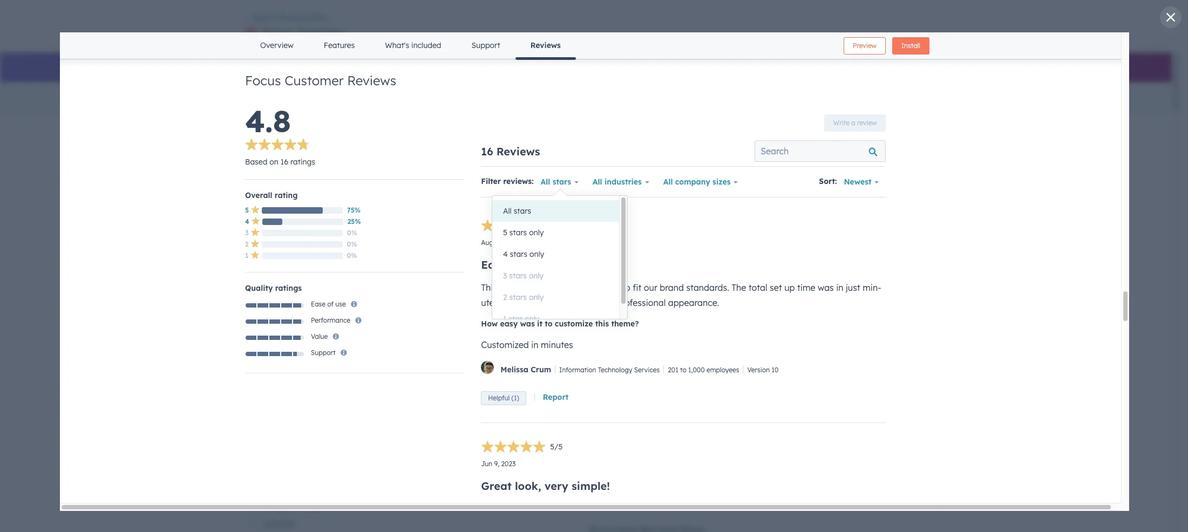 Task type: locate. For each thing, give the bounding box(es) containing it.
themes
[[297, 24, 344, 41]]

library
[[303, 14, 327, 22]]

back to theme library
[[253, 14, 327, 22]]

to
[[271, 14, 277, 22]]

shop
[[262, 24, 293, 41]]

back to theme library link
[[245, 14, 327, 22]]



Task type: describe. For each thing, give the bounding box(es) containing it.
back
[[253, 14, 269, 22]]

theme
[[279, 14, 301, 22]]

shop themes
[[262, 24, 344, 41]]

close image
[[1167, 13, 1175, 22]]



Task type: vqa. For each thing, say whether or not it's contained in the screenshot.
Search ID, name, or description search field
no



